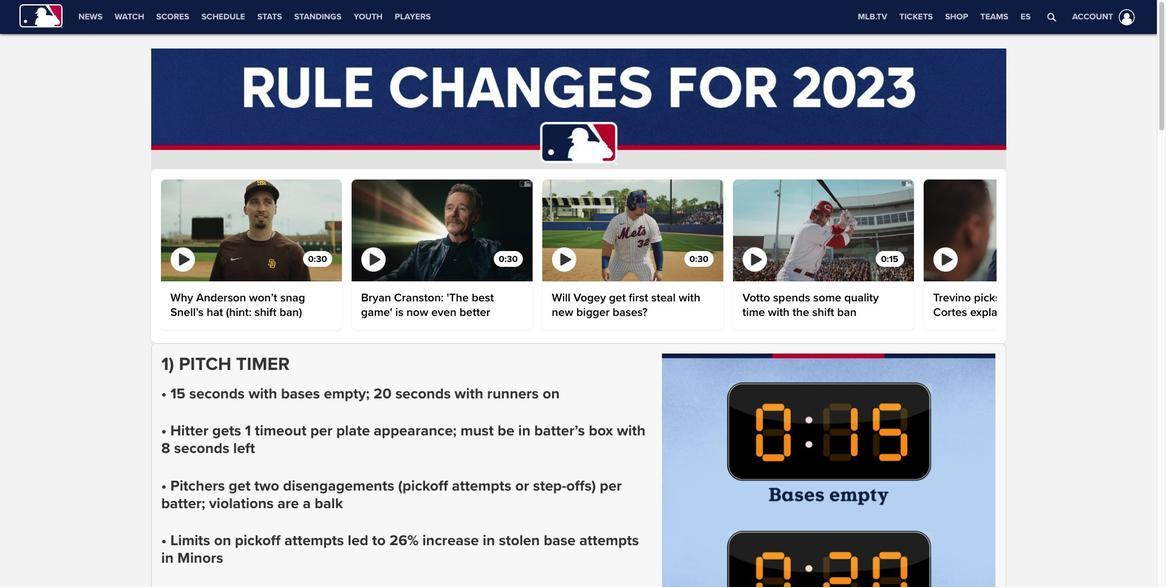 Task type: vqa. For each thing, say whether or not it's contained in the screenshot.
getting
no



Task type: describe. For each thing, give the bounding box(es) containing it.
base
[[544, 533, 576, 550]]

• for • limits on pickoff attempts led to 26% increase in stolen base attempts in minors
[[161, 533, 167, 550]]

news
[[78, 12, 103, 22]]

why anderson won't snag snell's hat (hint: shift ban) link
[[170, 291, 332, 320]]

scores
[[156, 12, 189, 22]]

runners
[[487, 385, 539, 403]]

quality
[[844, 291, 879, 305]]

votto spends some quality time with the shift ban link
[[742, 291, 904, 320]]

attempts inside • pitchers get two disengagements (pickoff attempts or step-offs) per batter; violations are a balk
[[452, 478, 512, 495]]

26%
[[389, 533, 419, 550]]

20
[[373, 385, 392, 403]]

hat
[[207, 306, 223, 320]]

batter's
[[534, 423, 585, 440]]

pace,
[[1039, 291, 1067, 305]]

0:30 for bryan cranston: 'the best game' is now even better
[[499, 254, 518, 265]]

trevino picks up the pace, cortes explains the timer
[[933, 291, 1067, 320]]

the down up
[[1015, 306, 1032, 320]]

a
[[303, 495, 311, 513]]

is
[[395, 306, 404, 320]]

• pitchers get two disengagements (pickoff attempts or step-offs) per batter; violations are a balk
[[161, 478, 622, 513]]

shift for some
[[812, 306, 834, 320]]

standings
[[294, 12, 341, 22]]

will
[[552, 291, 570, 305]]

news link
[[72, 0, 109, 34]]

0:30 for will vogey get first steal with new bigger bases?
[[690, 254, 708, 265]]

ban)
[[279, 306, 302, 320]]

with inside • hitter gets 1 timeout per plate appearance; must be in batter's box with 8 seconds left
[[617, 423, 646, 440]]

cranston:
[[394, 291, 444, 305]]

offs)
[[566, 478, 596, 495]]

bryan cranston: 'the best game' is now even better
[[361, 291, 494, 320]]

votto spends some quality time with the shift ban
[[742, 291, 879, 320]]

timeout
[[255, 423, 306, 440]]

snell's
[[170, 306, 204, 320]]

hats off to new shift rule image
[[161, 180, 342, 282]]

account button
[[1065, 0, 1137, 34]]

watch
[[115, 12, 144, 22]]

tertiary navigation element
[[852, 0, 1037, 34]]

major league baseball image
[[19, 4, 63, 28]]

shift for won't
[[254, 306, 276, 320]]

game'
[[361, 306, 392, 320]]

schedule
[[201, 12, 245, 22]]

votto
[[742, 291, 770, 305]]

seconds up appearance; on the bottom left of page
[[395, 385, 451, 403]]

a new man of steal? image
[[542, 180, 723, 282]]

bases?
[[613, 306, 648, 320]]

won't
[[249, 291, 277, 305]]

secondary navigation element
[[72, 0, 437, 34]]

the rules changes: yankees image
[[923, 180, 1104, 282]]

15
[[170, 385, 185, 403]]

step-
[[533, 478, 566, 495]]

hitter
[[170, 423, 208, 440]]

limits
[[170, 533, 210, 550]]

why anderson won't snag snell's hat (hint: shift ban)
[[170, 291, 305, 320]]

left
[[233, 440, 255, 458]]

some
[[813, 291, 841, 305]]

best
[[472, 291, 494, 305]]

0 horizontal spatial in
[[161, 550, 174, 568]]

players link
[[389, 0, 437, 34]]

'the
[[447, 291, 469, 305]]

timer
[[1035, 306, 1061, 320]]

1
[[245, 423, 251, 440]]

youth link
[[348, 0, 389, 34]]

es link
[[1015, 0, 1037, 34]]

with inside votto spends some quality time with the shift ban
[[768, 306, 790, 320]]

up
[[1004, 291, 1017, 305]]

2 horizontal spatial attempts
[[579, 533, 639, 550]]

spends
[[773, 291, 810, 305]]

the inside votto spends some quality time with the shift ban
[[793, 306, 809, 320]]

shop link
[[939, 0, 974, 34]]

0:15 link
[[733, 180, 914, 282]]

or
[[515, 478, 529, 495]]

1)
[[161, 353, 174, 376]]

0:30 link for 'the
[[351, 180, 532, 282]]

get for vogey
[[609, 291, 626, 305]]

picks
[[974, 291, 1001, 305]]

1) pitch timer
[[161, 353, 290, 376]]

0:30 link for won't
[[161, 180, 342, 282]]

teams link
[[974, 0, 1015, 34]]

pitch
[[179, 353, 231, 376]]

plate
[[336, 423, 370, 440]]

box
[[589, 423, 613, 440]]

gets
[[212, 423, 241, 440]]

explains
[[970, 306, 1012, 320]]



Task type: locate. For each thing, give the bounding box(es) containing it.
with up must on the left
[[455, 385, 483, 403]]

2 0:30 from the left
[[499, 254, 518, 265]]

get up the violations
[[229, 478, 251, 495]]

1 horizontal spatial 0:30
[[499, 254, 518, 265]]

0 horizontal spatial shift
[[254, 306, 276, 320]]

players
[[395, 12, 431, 22]]

• inside • pitchers get two disengagements (pickoff attempts or step-offs) per batter; violations are a balk
[[161, 478, 167, 495]]

0 vertical spatial on
[[543, 385, 560, 403]]

• for • pitchers get two disengagements (pickoff attempts or step-offs) per batter; violations are a balk
[[161, 478, 167, 495]]

stats
[[257, 12, 282, 22]]

on up minors
[[214, 533, 231, 550]]

es
[[1021, 12, 1031, 22]]

• for • 15 seconds with bases empty; 20 seconds with runners on
[[161, 385, 167, 403]]

get for pitchers
[[229, 478, 251, 495]]

2 • from the top
[[161, 423, 167, 440]]

per
[[310, 423, 332, 440], [600, 478, 622, 495]]

with down timer
[[248, 385, 277, 403]]

bigger
[[576, 306, 610, 320]]

• up batter;
[[161, 478, 167, 495]]

with right box
[[617, 423, 646, 440]]

attempts left or
[[452, 478, 512, 495]]

better
[[459, 306, 490, 320]]

1 horizontal spatial per
[[600, 478, 622, 495]]

attempts
[[452, 478, 512, 495], [284, 533, 344, 550], [579, 533, 639, 550]]

stats link
[[251, 0, 288, 34]]

schedule link
[[195, 0, 251, 34]]

3 0:30 from the left
[[690, 254, 708, 265]]

seconds down 1) pitch timer
[[189, 385, 245, 403]]

0:30
[[308, 254, 327, 265], [499, 254, 518, 265], [690, 254, 708, 265]]

(pickoff
[[398, 478, 448, 495]]

1 horizontal spatial get
[[609, 291, 626, 305]]

0 horizontal spatial on
[[214, 533, 231, 550]]

per inside • hitter gets 1 timeout per plate appearance; must be in batter's box with 8 seconds left
[[310, 423, 332, 440]]

are
[[277, 495, 299, 513]]

appearance;
[[374, 423, 457, 440]]

1 horizontal spatial attempts
[[452, 478, 512, 495]]

• limits on pickoff attempts led to 26% increase in stolen base attempts in minors
[[161, 533, 639, 568]]

youth
[[354, 12, 383, 22]]

8
[[161, 440, 170, 458]]

seconds down hitter
[[174, 440, 229, 458]]

to
[[372, 533, 386, 550]]

shift
[[254, 306, 276, 320], [812, 306, 834, 320]]

disengagements
[[283, 478, 394, 495]]

standings link
[[288, 0, 348, 34]]

• up 8
[[161, 423, 167, 440]]

bryan
[[361, 291, 391, 305]]

1 vertical spatial on
[[214, 533, 231, 550]]

3 0:30 link from the left
[[542, 180, 723, 282]]

attempts down a
[[284, 533, 344, 550]]

bases
[[281, 385, 320, 403]]

snag
[[280, 291, 305, 305]]

must
[[460, 423, 494, 440]]

• hitter gets 1 timeout per plate appearance; must be in batter's box with 8 seconds left
[[161, 423, 646, 458]]

per right offs)
[[600, 478, 622, 495]]

why
[[170, 291, 193, 305]]

2 horizontal spatial in
[[518, 423, 530, 440]]

batter;
[[161, 495, 205, 513]]

get
[[609, 291, 626, 305], [229, 478, 251, 495]]

get inside • pitchers get two disengagements (pickoff attempts or step-offs) per batter; violations are a balk
[[229, 478, 251, 495]]

with right steal
[[679, 291, 700, 305]]

0:30 link
[[161, 180, 342, 282], [351, 180, 532, 282], [542, 180, 723, 282]]

• inside • hitter gets 1 timeout per plate appearance; must be in batter's box with 8 seconds left
[[161, 423, 167, 440]]

in left stolen
[[483, 533, 495, 550]]

in
[[518, 423, 530, 440], [483, 533, 495, 550], [161, 550, 174, 568]]

ban
[[837, 306, 857, 320]]

violations
[[209, 495, 274, 513]]

watch link
[[109, 0, 150, 34]]

1 shift from the left
[[254, 306, 276, 320]]

(hint:
[[226, 306, 252, 320]]

3 • from the top
[[161, 478, 167, 495]]

with inside will vogey get first steal with new bigger bases?
[[679, 291, 700, 305]]

pitchers
[[170, 478, 225, 495]]

increase
[[422, 533, 479, 550]]

0 horizontal spatial per
[[310, 423, 332, 440]]

0:30 for why anderson won't snag snell's hat (hint: shift ban)
[[308, 254, 327, 265]]

0:30 link for get
[[542, 180, 723, 282]]

1 0:30 link from the left
[[161, 180, 342, 282]]

seconds inside • hitter gets 1 timeout per plate appearance; must be in batter's box with 8 seconds left
[[174, 440, 229, 458]]

vogey
[[573, 291, 606, 305]]

in inside • hitter gets 1 timeout per plate appearance; must be in batter's box with 8 seconds left
[[518, 423, 530, 440]]

per inside • pitchers get two disengagements (pickoff attempts or step-offs) per batter; violations are a balk
[[600, 478, 622, 495]]

get up bases?
[[609, 291, 626, 305]]

trevino picks up the pace, cortes explains the timer link
[[933, 291, 1095, 320]]

1 horizontal spatial on
[[543, 385, 560, 403]]

will vogey get first steal with new bigger bases? link
[[552, 291, 713, 320]]

1 vertical spatial per
[[600, 478, 622, 495]]

mlb.tv
[[858, 12, 887, 22]]

get inside will vogey get first steal with new bigger bases?
[[609, 291, 626, 305]]

stolen
[[499, 533, 540, 550]]

empty;
[[324, 385, 370, 403]]

the down 'spends'
[[793, 306, 809, 320]]

mlb.tv link
[[852, 0, 893, 34]]

4 • from the top
[[161, 533, 167, 550]]

1 0:30 from the left
[[308, 254, 327, 265]]

the right up
[[1020, 291, 1036, 305]]

2 0:30 link from the left
[[351, 180, 532, 282]]

shop
[[945, 12, 968, 22]]

0 horizontal spatial 0:30
[[308, 254, 327, 265]]

tickets link
[[893, 0, 939, 34]]

0 vertical spatial get
[[609, 291, 626, 305]]

on inside • limits on pickoff attempts led to 26% increase in stolen base attempts in minors
[[214, 533, 231, 550]]

votto's on board image
[[733, 180, 914, 282]]

• 15 seconds with bases empty; 20 seconds with runners on
[[161, 385, 560, 403]]

shift inside why anderson won't snag snell's hat (hint: shift ban)
[[254, 306, 276, 320]]

first
[[629, 291, 648, 305]]

on right "runners"
[[543, 385, 560, 403]]

even
[[431, 306, 457, 320]]

the game we all want to see image
[[351, 180, 532, 282]]

will vogey get first steal with new bigger bases?
[[552, 291, 700, 320]]

scores link
[[150, 0, 195, 34]]

1 horizontal spatial 0:30 link
[[351, 180, 532, 282]]

2 shift from the left
[[812, 306, 834, 320]]

attempts right base
[[579, 533, 639, 550]]

cortes
[[933, 306, 967, 320]]

shift down some
[[812, 306, 834, 320]]

0 horizontal spatial attempts
[[284, 533, 344, 550]]

0 horizontal spatial 0:30 link
[[161, 180, 342, 282]]

• left limits
[[161, 533, 167, 550]]

• left 15
[[161, 385, 167, 403]]

in right be at the bottom of the page
[[518, 423, 530, 440]]

teams
[[980, 12, 1008, 22]]

timer
[[236, 353, 290, 376]]

2 horizontal spatial 0:30 link
[[542, 180, 723, 282]]

0 vertical spatial per
[[310, 423, 332, 440]]

time
[[742, 306, 765, 320]]

new
[[552, 306, 573, 320]]

• for • hitter gets 1 timeout per plate appearance; must be in batter's box with 8 seconds left
[[161, 423, 167, 440]]

0:15
[[881, 254, 898, 265]]

tickets
[[899, 12, 933, 22]]

1 • from the top
[[161, 385, 167, 403]]

bryan cranston: 'the best game' is now even better link
[[361, 291, 523, 320]]

1 vertical spatial get
[[229, 478, 251, 495]]

• inside • limits on pickoff attempts led to 26% increase in stolen base attempts in minors
[[161, 533, 167, 550]]

0 horizontal spatial get
[[229, 478, 251, 495]]

be
[[497, 423, 514, 440]]

with down 'spends'
[[768, 306, 790, 320]]

per left plate
[[310, 423, 332, 440]]

1 horizontal spatial shift
[[812, 306, 834, 320]]

•
[[161, 385, 167, 403], [161, 423, 167, 440], [161, 478, 167, 495], [161, 533, 167, 550]]

1 horizontal spatial in
[[483, 533, 495, 550]]

shift down the won't
[[254, 306, 276, 320]]

anderson
[[196, 291, 246, 305]]

minors
[[177, 550, 223, 568]]

on
[[543, 385, 560, 403], [214, 533, 231, 550]]

with
[[679, 291, 700, 305], [768, 306, 790, 320], [248, 385, 277, 403], [455, 385, 483, 403], [617, 423, 646, 440]]

in down limits
[[161, 550, 174, 568]]

search image
[[1047, 12, 1057, 22]]

2 horizontal spatial 0:30
[[690, 254, 708, 265]]

two
[[254, 478, 279, 495]]

balk
[[315, 495, 343, 513]]

shift inside votto spends some quality time with the shift ban
[[812, 306, 834, 320]]

top navigation element
[[0, 0, 1157, 34]]



